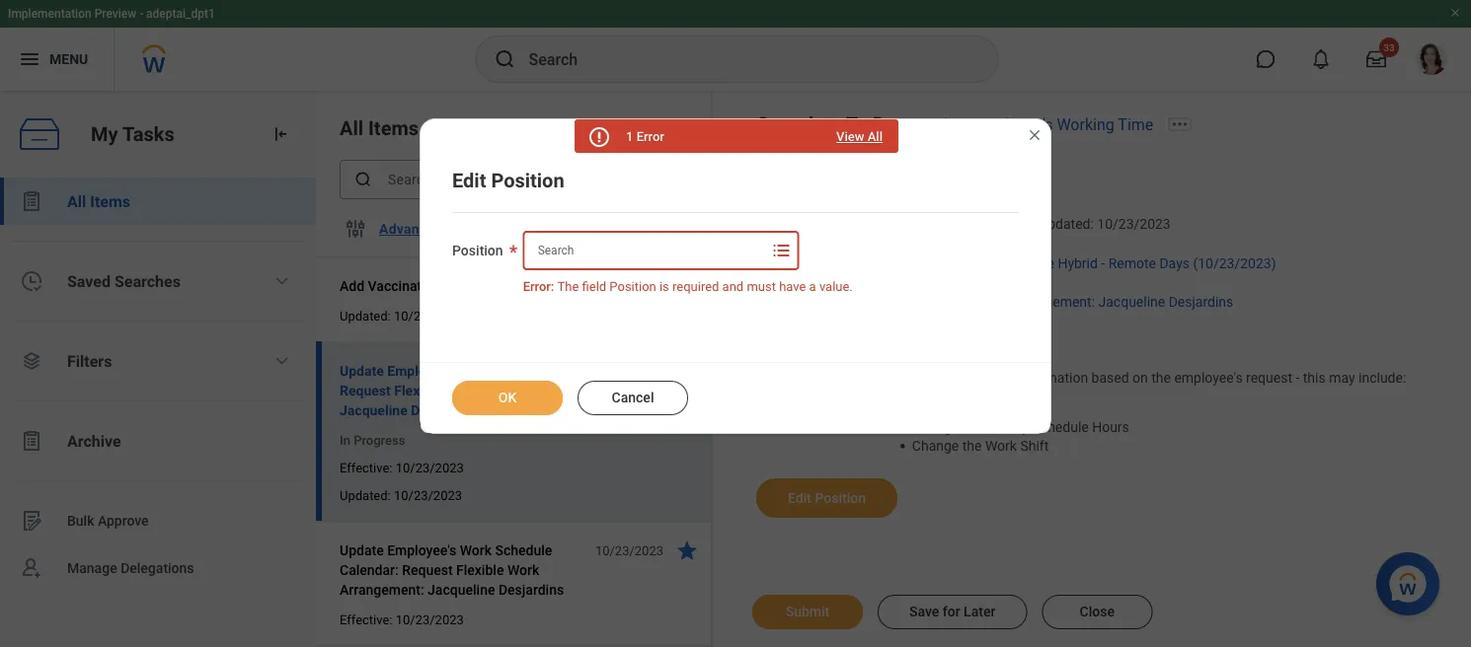 Task type: vqa. For each thing, say whether or not it's contained in the screenshot.
justify image
no



Task type: describe. For each thing, give the bounding box(es) containing it.
remote work > work/remote hybrid - remote days (10/23/2023)
[[873, 255, 1276, 272]]

error
[[636, 129, 664, 144]]

employee's for update employee's working time
[[974, 115, 1053, 134]]

request inside "update employee's working time: request flexible work arrangement: jacqueline desjardins"
[[340, 383, 391, 399]]

do
[[872, 113, 896, 136]]

required
[[672, 279, 719, 294]]

1 effective: 10/23/2023 from the top
[[340, 461, 464, 475]]

0 vertical spatial request
[[873, 294, 923, 310]]

appropriate
[[943, 370, 1013, 387]]

manage
[[67, 560, 117, 577]]

edit position inside button
[[788, 490, 866, 507]]

update employee's work schedule calendar: request flexible work arrangement: jacqueline desjardins
[[340, 542, 564, 598]]

advanced search
[[379, 221, 491, 237]]

time
[[1118, 115, 1153, 134]]

advanced search button
[[371, 209, 499, 249]]

edit inside button
[[788, 490, 811, 507]]

the left weekly
[[962, 419, 982, 435]]

1 remote from the left
[[873, 255, 920, 272]]

rename image
[[20, 509, 43, 533]]

have
[[779, 279, 806, 294]]

update employee's working time: request flexible work arrangement: jacqueline desjardins
[[340, 363, 567, 419]]

user plus image
[[20, 557, 43, 581]]

cancel button
[[578, 381, 688, 416]]

view
[[836, 129, 864, 144]]

add vaccination: jacqueline desjardins button
[[340, 274, 584, 298]]

close environment banner image
[[1449, 7, 1461, 19]]

update employee's working time link
[[920, 115, 1153, 134]]

approve
[[98, 513, 149, 529]]

notifications large image
[[1311, 49, 1331, 69]]

to
[[846, 113, 867, 136]]

update for update employee's working time
[[920, 115, 970, 134]]

overall process
[[756, 294, 853, 310]]

(all
[[146, 108, 183, 136]]

my for my tasks
[[91, 123, 118, 146]]

value.
[[819, 279, 853, 294]]

bulk
[[67, 513, 94, 529]]

schedule for work
[[495, 542, 552, 559]]

manage delegations link
[[0, 545, 316, 592]]

all inside edit position "dialog"
[[868, 129, 883, 144]]

clipboard image
[[20, 429, 43, 453]]

change the weekly schedule hours change the work shift
[[912, 419, 1129, 454]]

33 items
[[649, 122, 687, 134]]

inbox large image
[[1366, 49, 1386, 69]]

clipboard image
[[20, 190, 43, 213]]

1 vertical spatial -
[[1101, 255, 1105, 272]]

1 change from the top
[[912, 419, 959, 435]]

2 horizontal spatial -
[[1296, 370, 1300, 387]]

calendar:
[[340, 562, 399, 579]]

jacqueline inside "update employee's working time: request flexible work arrangement: jacqueline desjardins"
[[340, 402, 408, 419]]

tasks for my tasks (all items)
[[77, 108, 140, 136]]

weekly
[[985, 419, 1029, 435]]

my tasks element
[[0, 91, 316, 648]]

search
[[446, 221, 491, 237]]

ok button
[[452, 381, 563, 416]]

schedule for weekly
[[1032, 419, 1089, 435]]

the right on
[[1151, 370, 1171, 387]]

my tasks
[[91, 123, 174, 146]]

items inside item list "element"
[[368, 116, 419, 140]]

manage delegations
[[67, 560, 194, 577]]

star image
[[675, 359, 699, 383]]

1 error
[[626, 129, 664, 144]]

update employee's working time
[[920, 115, 1153, 134]]

close edit position image
[[1027, 127, 1043, 143]]

flexible inside update employee's work schedule calendar: request flexible work arrangement: jacqueline desjardins
[[456, 562, 504, 579]]

work/remote
[[969, 255, 1054, 272]]

based
[[1092, 370, 1129, 387]]

implementation
[[8, 7, 92, 21]]

Search: All Items text field
[[340, 160, 636, 199]]

all items inside item list "element"
[[340, 116, 419, 140]]

update for update employee's working time: request flexible work arrangement: jacqueline desjardins
[[340, 363, 384, 379]]

archive button
[[0, 418, 316, 465]]

list inside my tasks (all items) main content
[[0, 178, 316, 592]]

archive
[[67, 432, 121, 451]]

items
[[663, 122, 687, 134]]

all items button
[[0, 178, 316, 225]]

delegations
[[121, 560, 194, 577]]

update employee's work schedule calendar: request flexible work arrangement: jacqueline desjardins button
[[340, 539, 584, 602]]

1
[[626, 129, 633, 144]]

add
[[340, 278, 364, 294]]

preview
[[94, 7, 136, 21]]

error: the field position is required and must have a value.
[[523, 279, 853, 294]]

(10/23/2023)
[[1193, 255, 1276, 272]]

10/27/2023
[[394, 309, 462, 323]]

1 horizontal spatial search image
[[493, 47, 517, 71]]

edit inside "dialog"
[[452, 169, 486, 192]]

shift
[[1020, 438, 1049, 454]]

the
[[557, 279, 579, 294]]

advanced
[[379, 221, 443, 237]]

working for time
[[1057, 115, 1114, 134]]

>
[[959, 255, 966, 272]]

my for my tasks (all items)
[[39, 108, 72, 136]]

transformation import image
[[271, 124, 290, 144]]

include:
[[1358, 370, 1406, 387]]

the left shift at right bottom
[[962, 438, 982, 454]]

my tasks (all items)
[[39, 108, 257, 136]]

update the appropriate information based on the employee's request - this may include:
[[873, 370, 1406, 387]]

desjardins inside "update employee's working time: request flexible work arrangement: jacqueline desjardins"
[[411, 402, 477, 419]]

employee's for update employee's work schedule calendar: request flexible work arrangement: jacqueline desjardins
[[387, 542, 456, 559]]

complete to do
[[756, 113, 896, 136]]

2 effective: 10/23/2023 from the top
[[340, 613, 464, 627]]

work inside change the weekly schedule hours change the work shift
[[985, 438, 1017, 454]]

hours
[[1092, 419, 1129, 435]]

for
[[756, 255, 776, 272]]

hybrid
[[1058, 255, 1098, 272]]

remote work > work/remote hybrid - remote days (10/23/2023) link
[[873, 252, 1276, 272]]

view all
[[836, 129, 883, 144]]

edit position button
[[756, 479, 897, 518]]

time:
[[514, 363, 550, 379]]

Position field
[[525, 233, 768, 269]]

- inside 'banner'
[[139, 7, 143, 21]]

update for update the appropriate information based on the employee's request - this may include:
[[873, 370, 916, 387]]

star image for add vaccination: jacqueline desjardins
[[675, 274, 699, 298]]

request flexible work arrangement: jacqueline desjardins
[[873, 294, 1233, 310]]

flexible inside "update employee's working time: request flexible work arrangement: jacqueline desjardins"
[[394, 383, 442, 399]]

my tasks (all items) main content
[[0, 91, 1471, 648]]

arrangement: inside update employee's work schedule calendar: request flexible work arrangement: jacqueline desjardins
[[340, 582, 424, 598]]



Task type: locate. For each thing, give the bounding box(es) containing it.
0 vertical spatial -
[[139, 7, 143, 21]]

0 horizontal spatial all
[[67, 192, 86, 211]]

error:
[[523, 279, 554, 294]]

update
[[920, 115, 970, 134], [340, 363, 384, 379], [873, 370, 916, 387], [340, 542, 384, 559]]

flexible
[[926, 294, 973, 310], [394, 383, 442, 399], [456, 562, 504, 579]]

list
[[0, 178, 316, 592]]

1 horizontal spatial items
[[368, 116, 419, 140]]

employee's inside update employee's work schedule calendar: request flexible work arrangement: jacqueline desjardins
[[387, 542, 456, 559]]

vaccination:
[[368, 278, 444, 294]]

0 horizontal spatial arrangement:
[[340, 582, 424, 598]]

1 star image from the top
[[675, 274, 699, 298]]

1 vertical spatial schedule
[[495, 542, 552, 559]]

work inside "update employee's working time: request flexible work arrangement: jacqueline desjardins"
[[446, 383, 478, 399]]

created: 10/23/2023 | effective: 10/23/2023 | updated: 10/23/2023
[[756, 216, 1171, 232]]

schedule inside update employee's work schedule calendar: request flexible work arrangement: jacqueline desjardins
[[495, 542, 552, 559]]

complete
[[756, 113, 842, 136]]

- right the preview
[[139, 7, 143, 21]]

1 vertical spatial star image
[[675, 539, 699, 563]]

information
[[1017, 370, 1088, 387]]

position inside button
[[815, 490, 866, 507]]

updated: for updated: 10/27/2023
[[340, 309, 391, 323]]

0 vertical spatial employee's
[[974, 115, 1053, 134]]

-
[[139, 7, 143, 21], [1101, 255, 1105, 272], [1296, 370, 1300, 387]]

updated: up remote work > work/remote hybrid - remote days (10/23/2023) link
[[1039, 216, 1094, 232]]

0 horizontal spatial schedule
[[495, 542, 552, 559]]

desjardins inside update employee's work schedule calendar: request flexible work arrangement: jacqueline desjardins
[[499, 582, 564, 598]]

1 horizontal spatial my
[[91, 123, 118, 146]]

all inside the all items button
[[67, 192, 86, 211]]

1 horizontal spatial arrangement:
[[481, 383, 567, 399]]

implementation preview -   adeptai_dpt1
[[8, 7, 215, 21]]

tasks inside my tasks element
[[122, 123, 174, 146]]

2 remote from the left
[[1108, 255, 1156, 272]]

working
[[1057, 115, 1114, 134], [460, 363, 511, 379]]

arrangement: down time:
[[481, 383, 567, 399]]

0 vertical spatial change
[[912, 419, 959, 435]]

exclamation image
[[591, 130, 606, 145]]

0 vertical spatial working
[[1057, 115, 1114, 134]]

0 vertical spatial schedule
[[1032, 419, 1089, 435]]

items
[[368, 116, 419, 140], [90, 192, 130, 211]]

tasks up the all items button
[[122, 123, 174, 146]]

0 horizontal spatial remote
[[873, 255, 920, 272]]

1 vertical spatial employee's
[[387, 363, 457, 379]]

may
[[1329, 370, 1355, 387]]

0 vertical spatial all items
[[340, 116, 419, 140]]

in progress
[[340, 433, 405, 448]]

this
[[1303, 370, 1326, 387]]

2 vertical spatial -
[[1296, 370, 1300, 387]]

request
[[1246, 370, 1292, 387]]

updated: for updated: 10/23/2023
[[340, 488, 391, 503]]

on
[[1132, 370, 1148, 387]]

1 horizontal spatial all
[[340, 116, 363, 140]]

search image
[[493, 47, 517, 71], [353, 170, 373, 190]]

my
[[39, 108, 72, 136], [91, 123, 118, 146]]

star image
[[675, 274, 699, 298], [675, 539, 699, 563]]

employee's
[[974, 115, 1053, 134], [387, 363, 457, 379], [387, 542, 456, 559]]

update up calendar:
[[340, 542, 384, 559]]

employee's inside "update employee's working time: request flexible work arrangement: jacqueline desjardins"
[[387, 363, 457, 379]]

1 horizontal spatial flexible
[[456, 562, 504, 579]]

0 horizontal spatial edit
[[452, 169, 486, 192]]

0 horizontal spatial items
[[90, 192, 130, 211]]

bulk approve
[[67, 513, 149, 529]]

all
[[340, 116, 363, 140], [868, 129, 883, 144], [67, 192, 86, 211]]

0 vertical spatial star image
[[675, 274, 699, 298]]

0 horizontal spatial my
[[39, 108, 72, 136]]

1 horizontal spatial |
[[1032, 216, 1035, 232]]

2 vertical spatial flexible
[[456, 562, 504, 579]]

1 horizontal spatial edit position
[[788, 490, 866, 507]]

update for update employee's work schedule calendar: request flexible work arrangement: jacqueline desjardins
[[340, 542, 384, 559]]

items)
[[188, 108, 257, 136]]

1 horizontal spatial schedule
[[1032, 419, 1089, 435]]

profile logan mcneil element
[[1404, 38, 1459, 81]]

request right calendar:
[[402, 562, 453, 579]]

remote
[[873, 255, 920, 272], [1108, 255, 1156, 272]]

edit position dialog
[[420, 118, 1051, 434]]

0 vertical spatial arrangement:
[[1012, 294, 1095, 310]]

add vaccination: jacqueline desjardins
[[340, 278, 584, 294]]

jacqueline inside update employee's work schedule calendar: request flexible work arrangement: jacqueline desjardins
[[428, 582, 495, 598]]

0 horizontal spatial search image
[[353, 170, 373, 190]]

1 vertical spatial all items
[[67, 192, 130, 211]]

process
[[803, 294, 853, 310]]

bulk approve link
[[0, 498, 316, 545]]

- left this
[[1296, 370, 1300, 387]]

2 | from the left
[[1032, 216, 1035, 232]]

effective: 10/23/2023 up the updated: 10/23/2023
[[340, 461, 464, 475]]

arrangement:
[[1012, 294, 1095, 310], [481, 383, 567, 399], [340, 582, 424, 598]]

1 vertical spatial arrangement:
[[481, 383, 567, 399]]

edit
[[452, 169, 486, 192], [788, 490, 811, 507]]

2 horizontal spatial arrangement:
[[1012, 294, 1095, 310]]

is
[[659, 279, 669, 294]]

ok
[[498, 390, 517, 406]]

all inside item list "element"
[[340, 116, 363, 140]]

the left appropriate
[[920, 370, 939, 387]]

1 vertical spatial request
[[340, 383, 391, 399]]

1 vertical spatial edit
[[788, 490, 811, 507]]

2 horizontal spatial all
[[868, 129, 883, 144]]

arrangement: down calendar:
[[340, 582, 424, 598]]

2 vertical spatial employee's
[[387, 542, 456, 559]]

2 vertical spatial arrangement:
[[340, 582, 424, 598]]

arrangement: inside "update employee's working time: request flexible work arrangement: jacqueline desjardins"
[[481, 383, 567, 399]]

1 horizontal spatial -
[[1101, 255, 1105, 272]]

request
[[873, 294, 923, 310], [340, 383, 391, 399], [402, 562, 453, 579]]

- right hybrid
[[1101, 255, 1105, 272]]

working inside "update employee's working time: request flexible work arrangement: jacqueline desjardins"
[[460, 363, 511, 379]]

1 vertical spatial edit position
[[788, 490, 866, 507]]

0 horizontal spatial request
[[340, 383, 391, 399]]

1 horizontal spatial all items
[[340, 116, 419, 140]]

working for time:
[[460, 363, 511, 379]]

tasks left (all
[[77, 108, 140, 136]]

2 vertical spatial updated:
[[340, 488, 391, 503]]

effective: 10/23/2023 down calendar:
[[340, 613, 464, 627]]

prompts image
[[770, 239, 793, 263]]

0 horizontal spatial flexible
[[394, 383, 442, 399]]

schedule inside change the weekly schedule hours change the work shift
[[1032, 419, 1089, 435]]

0 horizontal spatial |
[[888, 216, 891, 232]]

0 vertical spatial updated:
[[1039, 216, 1094, 232]]

remote left >
[[873, 255, 920, 272]]

0 vertical spatial effective: 10/23/2023
[[340, 461, 464, 475]]

update right do
[[920, 115, 970, 134]]

1 vertical spatial effective: 10/23/2023
[[340, 613, 464, 627]]

1 vertical spatial updated:
[[340, 309, 391, 323]]

desjardins
[[519, 278, 584, 294], [1169, 294, 1233, 310], [411, 402, 477, 419], [499, 582, 564, 598]]

in
[[340, 433, 350, 448]]

1 vertical spatial items
[[90, 192, 130, 211]]

all right the to
[[868, 129, 883, 144]]

all right clipboard icon
[[67, 192, 86, 211]]

field
[[582, 279, 606, 294]]

must
[[747, 279, 776, 294]]

0 vertical spatial edit
[[452, 169, 486, 192]]

0 vertical spatial items
[[368, 116, 419, 140]]

edit position
[[452, 169, 564, 192], [788, 490, 866, 507]]

update employee's working time: request flexible work arrangement: jacqueline desjardins button
[[340, 359, 584, 423]]

all items inside the all items button
[[67, 192, 130, 211]]

progress
[[354, 433, 405, 448]]

tasks
[[77, 108, 140, 136], [122, 123, 174, 146]]

2 horizontal spatial request
[[873, 294, 923, 310]]

33
[[649, 122, 660, 134]]

request right value.
[[873, 294, 923, 310]]

configure image
[[344, 217, 367, 241]]

2 star image from the top
[[675, 539, 699, 563]]

1 horizontal spatial edit
[[788, 490, 811, 507]]

0 vertical spatial search image
[[493, 47, 517, 71]]

0 horizontal spatial all items
[[67, 192, 130, 211]]

items inside button
[[90, 192, 130, 211]]

1 vertical spatial search image
[[353, 170, 373, 190]]

tasks for my tasks
[[122, 123, 174, 146]]

star image for update employee's work schedule calendar: request flexible work arrangement: jacqueline desjardins
[[675, 539, 699, 563]]

0 vertical spatial effective:
[[895, 216, 952, 232]]

change
[[912, 419, 959, 435], [912, 438, 959, 454]]

1 vertical spatial flexible
[[394, 383, 442, 399]]

0 horizontal spatial -
[[139, 7, 143, 21]]

working up ok
[[460, 363, 511, 379]]

1 horizontal spatial remote
[[1108, 255, 1156, 272]]

0 vertical spatial flexible
[[926, 294, 973, 310]]

1 vertical spatial effective:
[[340, 461, 392, 475]]

0 horizontal spatial edit position
[[452, 169, 564, 192]]

update left appropriate
[[873, 370, 916, 387]]

updated:
[[1039, 216, 1094, 232], [340, 309, 391, 323], [340, 488, 391, 503]]

updated: 10/23/2023
[[340, 488, 462, 503]]

1 horizontal spatial working
[[1057, 115, 1114, 134]]

1 horizontal spatial request
[[402, 562, 453, 579]]

request up in progress
[[340, 383, 391, 399]]

effective:
[[895, 216, 952, 232], [340, 461, 392, 475], [340, 613, 392, 627]]

update inside "update employee's working time: request flexible work arrangement: jacqueline desjardins"
[[340, 363, 384, 379]]

and
[[722, 279, 744, 294]]

arrangement: down 'remote work > work/remote hybrid - remote days (10/23/2023)'
[[1012, 294, 1095, 310]]

overall
[[756, 294, 799, 310]]

cancel
[[612, 390, 654, 406]]

a
[[809, 279, 816, 294]]

my left (all
[[91, 123, 118, 146]]

update down the updated: 10/27/2023
[[340, 363, 384, 379]]

update inside update employee's work schedule calendar: request flexible work arrangement: jacqueline desjardins
[[340, 542, 384, 559]]

1 vertical spatial change
[[912, 438, 959, 454]]

1 | from the left
[[888, 216, 891, 232]]

created:
[[756, 216, 808, 232]]

0 horizontal spatial working
[[460, 363, 511, 379]]

updated: 10/27/2023
[[340, 309, 462, 323]]

employee's
[[1174, 370, 1243, 387]]

days
[[1159, 255, 1190, 272]]

action bar region
[[713, 576, 1471, 648]]

|
[[888, 216, 891, 232], [1032, 216, 1035, 232]]

jacqueline
[[448, 278, 515, 294], [1098, 294, 1165, 310], [340, 402, 408, 419], [428, 582, 495, 598]]

request flexible work arrangement: jacqueline desjardins link
[[873, 290, 1233, 310]]

implementation preview -   adeptai_dpt1 banner
[[0, 0, 1471, 91]]

item list element
[[316, 91, 713, 648]]

0 vertical spatial edit position
[[452, 169, 564, 192]]

all items
[[340, 116, 419, 140], [67, 192, 130, 211]]

adeptai_dpt1
[[146, 7, 215, 21]]

2 horizontal spatial flexible
[[926, 294, 973, 310]]

1 vertical spatial working
[[460, 363, 511, 379]]

remote left days
[[1108, 255, 1156, 272]]

working left time
[[1057, 115, 1114, 134]]

all right transformation import image
[[340, 116, 363, 140]]

2 vertical spatial request
[[402, 562, 453, 579]]

updated: down add
[[340, 309, 391, 323]]

schedule
[[1032, 419, 1089, 435], [495, 542, 552, 559]]

edit position inside "dialog"
[[452, 169, 564, 192]]

list containing all items
[[0, 178, 316, 592]]

updated: down in progress
[[340, 488, 391, 503]]

2 vertical spatial effective:
[[340, 613, 392, 627]]

request inside update employee's work schedule calendar: request flexible work arrangement: jacqueline desjardins
[[402, 562, 453, 579]]

my left the my tasks
[[39, 108, 72, 136]]

effective: 10/23/2023
[[340, 461, 464, 475], [340, 613, 464, 627]]

2 change from the top
[[912, 438, 959, 454]]

employee's for update employee's working time: request flexible work arrangement: jacqueline desjardins
[[387, 363, 457, 379]]



